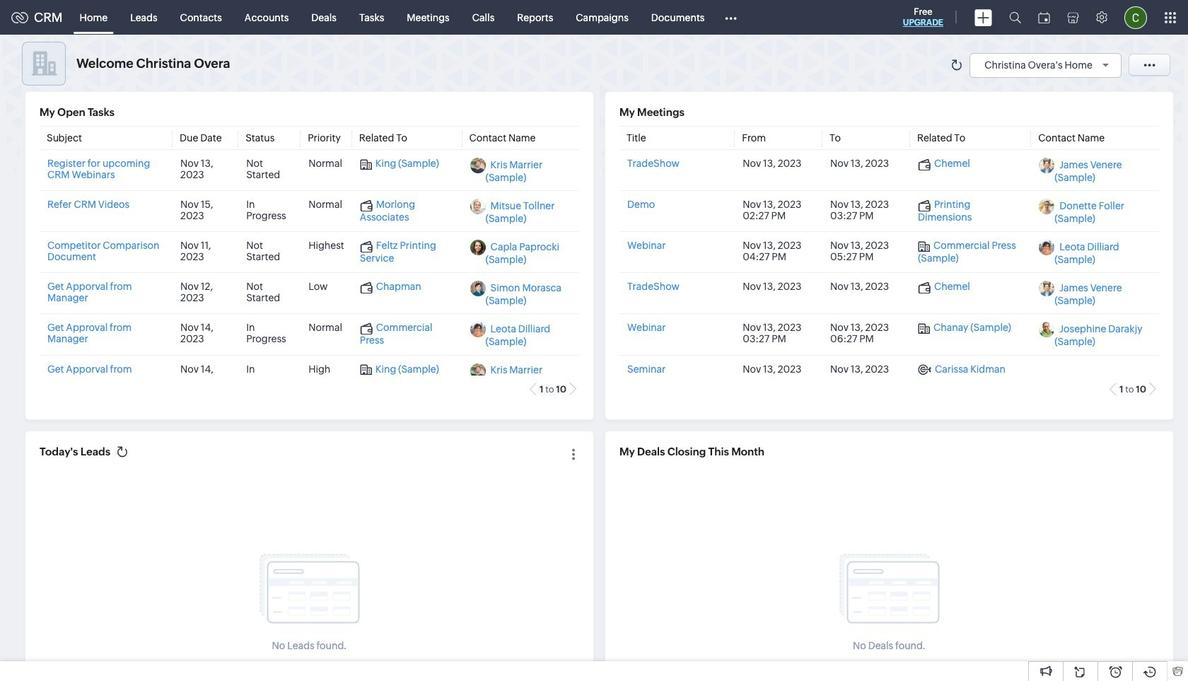 Task type: describe. For each thing, give the bounding box(es) containing it.
profile element
[[1117, 0, 1156, 34]]

calendar image
[[1039, 12, 1051, 23]]



Task type: vqa. For each thing, say whether or not it's contained in the screenshot.
the Other Modules field
yes



Task type: locate. For each thing, give the bounding box(es) containing it.
Other Modules field
[[716, 6, 747, 29]]

create menu image
[[975, 9, 993, 26]]

search element
[[1001, 0, 1030, 35]]

profile image
[[1125, 6, 1148, 29]]

search image
[[1010, 11, 1022, 23]]

logo image
[[11, 12, 28, 23]]

create menu element
[[967, 0, 1001, 34]]



